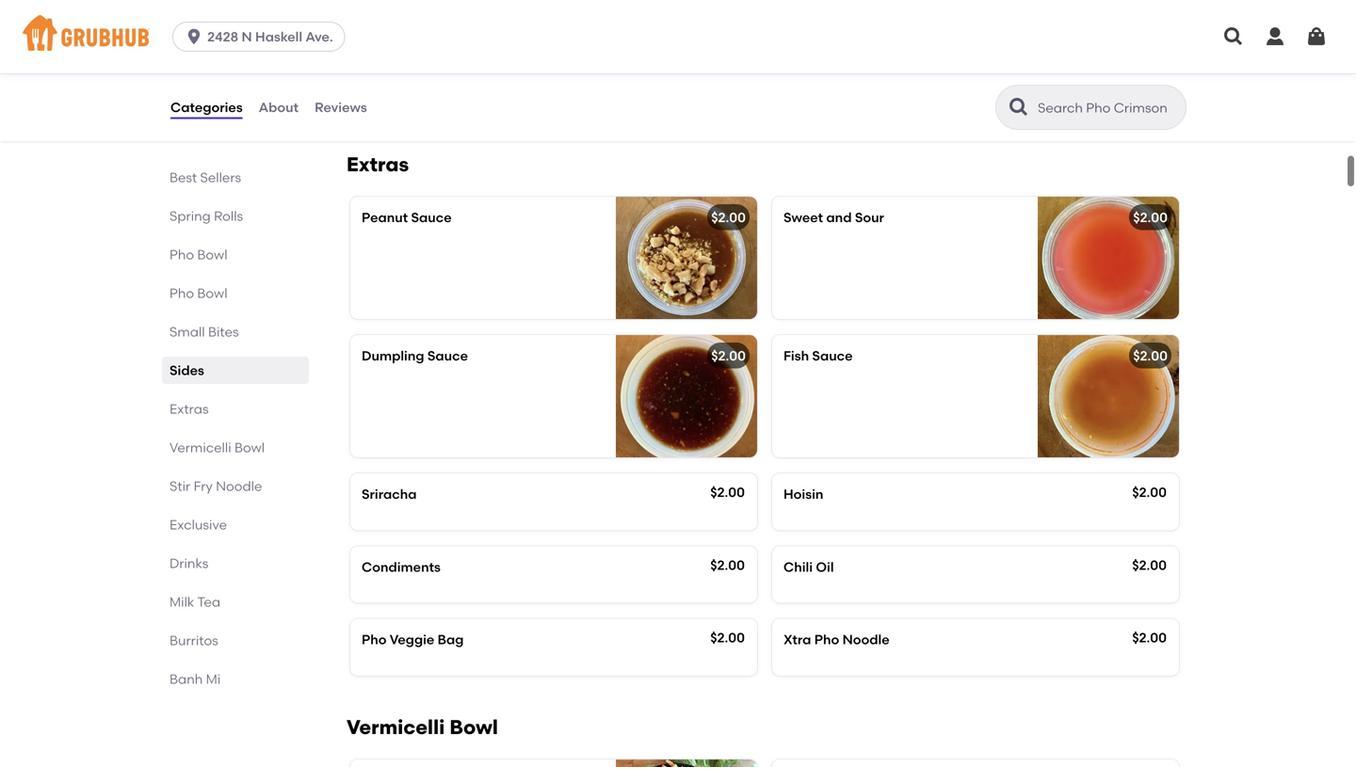 Task type: vqa. For each thing, say whether or not it's contained in the screenshot.
'Banh Mi'
yes



Task type: locate. For each thing, give the bounding box(es) containing it.
0 horizontal spatial extras
[[170, 401, 209, 417]]

0 vertical spatial noodle
[[216, 478, 262, 494]]

1 horizontal spatial svg image
[[1264, 25, 1287, 48]]

xtra pho noodle
[[784, 632, 890, 648]]

1 horizontal spatial noodle
[[843, 632, 890, 648]]

pho veggie bag
[[362, 632, 464, 648]]

1 vertical spatial noodle
[[843, 632, 890, 648]]

spring
[[170, 208, 211, 224]]

vermicelli
[[170, 440, 231, 456], [347, 716, 445, 740]]

pho left veggie
[[362, 632, 387, 648]]

noodle for stir fry noodle
[[216, 478, 262, 494]]

2 svg image from the left
[[1264, 25, 1287, 48]]

pho bowl up small bites
[[170, 285, 228, 301]]

chili
[[784, 559, 813, 575]]

vermicelli bowl up stir fry noodle
[[170, 440, 265, 456]]

fish sauce image
[[1038, 335, 1179, 458]]

peanut sauce
[[362, 210, 452, 226]]

noodle
[[216, 478, 262, 494], [843, 632, 890, 648]]

pho up small
[[170, 285, 194, 301]]

noodle right xtra
[[843, 632, 890, 648]]

drinks
[[170, 556, 208, 572]]

dumpling
[[362, 348, 424, 364]]

categories button
[[170, 73, 244, 141]]

vermicelli bowl down pho veggie bag
[[347, 716, 498, 740]]

1 vertical spatial vermicelli
[[347, 716, 445, 740]]

1 vertical spatial extras
[[170, 401, 209, 417]]

bowl down the bag
[[450, 716, 498, 740]]

vermicelli down veggie
[[347, 716, 445, 740]]

1 horizontal spatial vermicelli
[[347, 716, 445, 740]]

exclusive
[[170, 517, 227, 533]]

sauce right dumpling
[[427, 348, 468, 364]]

bowl up stir fry noodle
[[234, 440, 265, 456]]

sauce
[[411, 210, 452, 226], [427, 348, 468, 364], [812, 348, 853, 364]]

sauce right peanut
[[411, 210, 452, 226]]

sweet and sour image
[[1038, 197, 1179, 319]]

fish sauce
[[784, 348, 853, 364]]

reviews
[[315, 99, 367, 115]]

extras down sides at the left top of the page
[[170, 401, 209, 417]]

bag
[[438, 632, 464, 648]]

svg image
[[1222, 25, 1245, 48], [1264, 25, 1287, 48], [1305, 25, 1328, 48]]

pho bowl
[[170, 247, 228, 263], [170, 285, 228, 301]]

$3.00
[[710, 68, 745, 84]]

small bites
[[170, 324, 239, 340]]

0 horizontal spatial vermicelli
[[170, 440, 231, 456]]

bowl down spring rolls
[[197, 247, 228, 263]]

0 horizontal spatial noodle
[[216, 478, 262, 494]]

extras up peanut
[[347, 153, 409, 177]]

pho bowl down spring rolls
[[170, 247, 228, 263]]

0 horizontal spatial svg image
[[1222, 25, 1245, 48]]

0 vertical spatial vermicelli bowl
[[170, 440, 265, 456]]

extras
[[347, 153, 409, 177], [170, 401, 209, 417]]

1 horizontal spatial vermicelli bowl
[[347, 716, 498, 740]]

2 horizontal spatial svg image
[[1305, 25, 1328, 48]]

fish
[[784, 348, 809, 364]]

milk
[[170, 594, 194, 610]]

pho
[[170, 247, 194, 263], [170, 285, 194, 301], [362, 632, 387, 648], [814, 632, 839, 648]]

burritos
[[170, 633, 218, 649]]

$2.00
[[711, 210, 746, 226], [1133, 210, 1168, 226], [711, 348, 746, 364], [1133, 348, 1168, 364], [710, 485, 745, 501], [1132, 485, 1167, 501], [710, 557, 745, 573], [1132, 557, 1167, 573], [710, 630, 745, 646], [1132, 630, 1167, 646]]

search icon image
[[1008, 96, 1030, 119]]

1 vertical spatial pho bowl
[[170, 285, 228, 301]]

banh mi
[[170, 672, 221, 688]]

oil
[[816, 559, 834, 575]]

1 pho bowl from the top
[[170, 247, 228, 263]]

bowl up small bites
[[197, 285, 228, 301]]

noodle right fry
[[216, 478, 262, 494]]

tea
[[197, 594, 220, 610]]

stir
[[170, 478, 190, 494]]

1 horizontal spatial extras
[[347, 153, 409, 177]]

2428 n haskell ave.
[[207, 29, 333, 45]]

hoisin
[[784, 486, 824, 502]]

sweet and sour
[[784, 210, 884, 226]]

sauce for dumpling sauce
[[427, 348, 468, 364]]

condiments
[[362, 559, 441, 575]]

sour
[[855, 210, 884, 226]]

fry
[[194, 478, 213, 494]]

vermicelli bowl
[[170, 440, 265, 456], [347, 716, 498, 740]]

xtra
[[784, 632, 811, 648]]

0 vertical spatial pho bowl
[[170, 247, 228, 263]]

tofu vermicelli image
[[616, 760, 757, 768]]

bowl
[[197, 247, 228, 263], [197, 285, 228, 301], [234, 440, 265, 456], [450, 716, 498, 740]]

vermicelli up fry
[[170, 440, 231, 456]]

2 pho bowl from the top
[[170, 285, 228, 301]]

Search Pho Crimson search field
[[1036, 99, 1180, 117]]

sauce right fish
[[812, 348, 853, 364]]

haskell
[[255, 29, 302, 45]]

about
[[259, 99, 299, 115]]



Task type: describe. For each thing, give the bounding box(es) containing it.
0 horizontal spatial vermicelli bowl
[[170, 440, 265, 456]]

spring rolls
[[170, 208, 243, 224]]

sellers
[[200, 170, 241, 186]]

chili oil
[[784, 559, 834, 575]]

sriracha
[[362, 486, 417, 502]]

sides
[[170, 363, 204, 379]]

reviews button
[[314, 73, 368, 141]]

1 svg image from the left
[[1222, 25, 1245, 48]]

about button
[[258, 73, 300, 141]]

best
[[170, 170, 197, 186]]

mi
[[206, 672, 221, 688]]

rolls
[[214, 208, 243, 224]]

sauce for peanut sauce
[[411, 210, 452, 226]]

0 vertical spatial extras
[[347, 153, 409, 177]]

0 vertical spatial vermicelli
[[170, 440, 231, 456]]

peanut
[[362, 210, 408, 226]]

svg image
[[185, 27, 204, 46]]

bites
[[208, 324, 239, 340]]

and
[[826, 210, 852, 226]]

1 vertical spatial vermicelli bowl
[[347, 716, 498, 740]]

dumpling sauce
[[362, 348, 468, 364]]

best sellers
[[170, 170, 241, 186]]

peanut sauce image
[[616, 197, 757, 319]]

noodle for xtra pho noodle
[[843, 632, 890, 648]]

n
[[242, 29, 252, 45]]

banh
[[170, 672, 203, 688]]

pho right xtra
[[814, 632, 839, 648]]

sweet
[[784, 210, 823, 226]]

stir fry noodle
[[170, 478, 262, 494]]

small
[[170, 324, 205, 340]]

pho down spring at left top
[[170, 247, 194, 263]]

veggie
[[390, 632, 434, 648]]

ave.
[[306, 29, 333, 45]]

milk tea
[[170, 594, 220, 610]]

sauce for fish sauce
[[812, 348, 853, 364]]

2428
[[207, 29, 238, 45]]

2428 n haskell ave. button
[[172, 22, 353, 52]]

categories
[[170, 99, 243, 115]]

dumpling sauce image
[[616, 335, 757, 458]]

bread
[[362, 70, 401, 86]]

main navigation navigation
[[0, 0, 1356, 73]]

3 svg image from the left
[[1305, 25, 1328, 48]]



